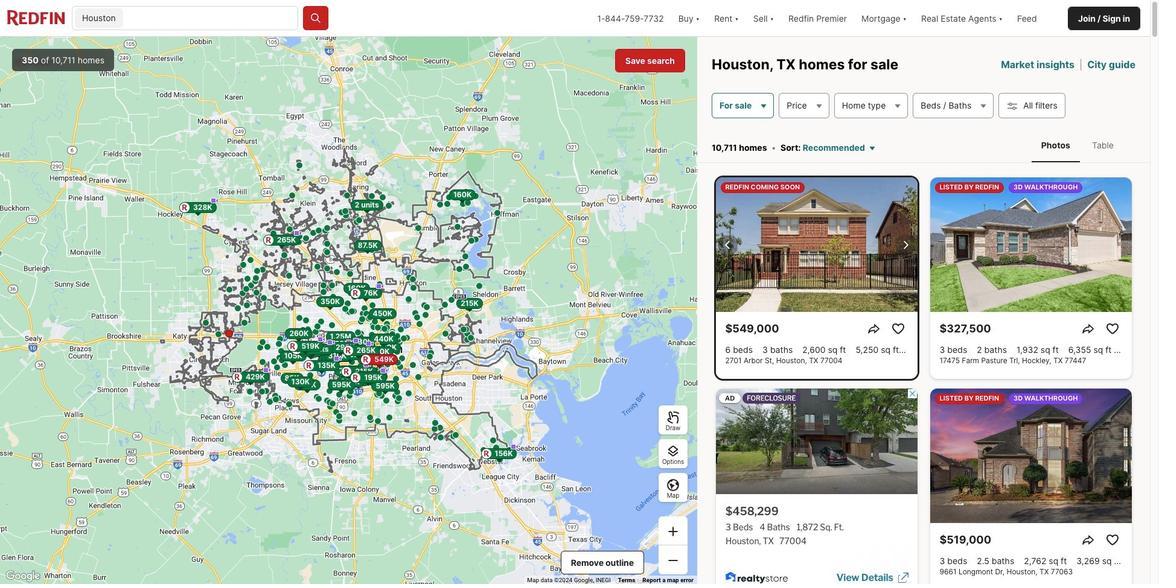 Task type: describe. For each thing, give the bounding box(es) containing it.
previous image
[[721, 238, 735, 252]]

next image
[[898, 238, 913, 252]]

google image
[[3, 569, 43, 585]]

advertisement image
[[710, 384, 924, 585]]

Add home to favorites checkbox
[[1103, 319, 1123, 339]]

add home to favorites checkbox for second share home image from right
[[889, 319, 908, 339]]

add home to favorites image
[[891, 322, 906, 336]]



Task type: locate. For each thing, give the bounding box(es) containing it.
0 horizontal spatial add home to favorites checkbox
[[889, 319, 908, 339]]

Add home to favorites checkbox
[[889, 319, 908, 339], [1103, 531, 1123, 550]]

map region
[[0, 37, 698, 585]]

ad element
[[716, 389, 918, 585]]

1 share home image from the left
[[867, 322, 882, 336]]

add home to favorites image for 1st share home image from right
[[1106, 322, 1120, 336]]

1 vertical spatial add home to favorites checkbox
[[1103, 531, 1123, 550]]

1 horizontal spatial share home image
[[1082, 322, 1096, 336]]

0 vertical spatial add home to favorites checkbox
[[889, 319, 908, 339]]

submit search image
[[310, 12, 322, 24]]

share home image left add home to favorites checkbox
[[1082, 322, 1096, 336]]

1 horizontal spatial add home to favorites checkbox
[[1103, 531, 1123, 550]]

toggle search results photos view tab
[[1032, 130, 1081, 160]]

None search field
[[125, 7, 298, 31]]

tab list
[[1020, 128, 1136, 163]]

2 add home to favorites image from the top
[[1106, 533, 1120, 548]]

0 horizontal spatial share home image
[[867, 322, 882, 336]]

share home image
[[867, 322, 882, 336], [1082, 322, 1096, 336]]

add home to favorites checkbox for share home icon
[[1103, 531, 1123, 550]]

add home to favorites image inside checkbox
[[1106, 322, 1120, 336]]

share home image
[[1082, 533, 1096, 548]]

share home image left add home to favorites icon at the right bottom of the page
[[867, 322, 882, 336]]

toggle search results table view tab
[[1083, 130, 1124, 160]]

1 add home to favorites image from the top
[[1106, 322, 1120, 336]]

2 share home image from the left
[[1082, 322, 1096, 336]]

add home to favorites image
[[1106, 322, 1120, 336], [1106, 533, 1120, 548]]

1 vertical spatial add home to favorites image
[[1106, 533, 1120, 548]]

add home to favorites image for share home icon
[[1106, 533, 1120, 548]]

0 vertical spatial add home to favorites image
[[1106, 322, 1120, 336]]



Task type: vqa. For each thing, say whether or not it's contained in the screenshot.
bottom Redfin
no



